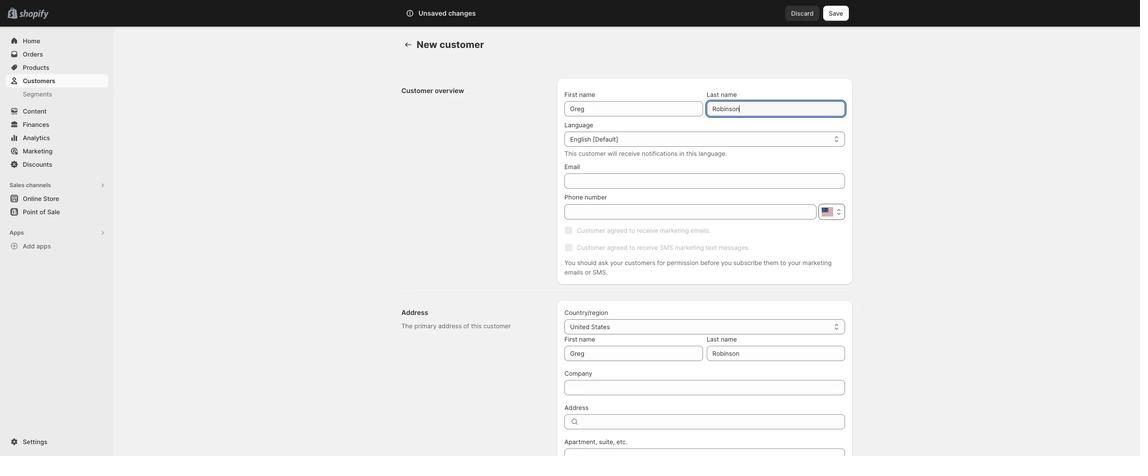 Task type: locate. For each thing, give the bounding box(es) containing it.
changes
[[448, 9, 476, 17]]

to inside you should ask your customers for permission before you subscribe them to your marketing emails or sms.
[[780, 259, 786, 267]]

your right ask
[[610, 259, 623, 267]]

1 first name from the top
[[565, 91, 595, 98]]

1 horizontal spatial of
[[463, 322, 469, 330]]

1 vertical spatial receive
[[637, 227, 658, 234]]

apps
[[36, 242, 51, 250]]

receive for notifications
[[619, 150, 640, 157]]

1 horizontal spatial your
[[788, 259, 801, 267]]

this
[[686, 150, 697, 157], [471, 322, 482, 330]]

first
[[565, 91, 577, 98], [565, 335, 577, 343]]

0 vertical spatial last name
[[707, 91, 737, 98]]

0 vertical spatial customer
[[401, 86, 433, 95]]

1 agreed from the top
[[607, 227, 628, 234]]

0 vertical spatial customer
[[440, 39, 484, 50]]

overview
[[435, 86, 464, 95]]

0 horizontal spatial your
[[610, 259, 623, 267]]

of
[[40, 208, 46, 216], [463, 322, 469, 330]]

2 your from the left
[[788, 259, 801, 267]]

2 first name from the top
[[565, 335, 595, 343]]

online store
[[23, 195, 59, 202]]

customers
[[23, 77, 55, 85]]

of left sale
[[40, 208, 46, 216]]

this
[[565, 150, 577, 157]]

you
[[721, 259, 732, 267]]

customer
[[401, 86, 433, 95], [577, 227, 605, 234], [577, 244, 605, 251]]

1 vertical spatial customer
[[579, 150, 606, 157]]

2 vertical spatial customer
[[577, 244, 605, 251]]

before
[[700, 259, 719, 267]]

this right the in
[[686, 150, 697, 157]]

your
[[610, 259, 623, 267], [788, 259, 801, 267]]

1 vertical spatial agreed
[[607, 244, 628, 251]]

first name down united
[[565, 335, 595, 343]]

first for company
[[565, 335, 577, 343]]

segments
[[23, 90, 52, 98]]

first for language
[[565, 91, 577, 98]]

0 vertical spatial last
[[707, 91, 719, 98]]

point of sale button
[[0, 205, 114, 219]]

receive right will
[[619, 150, 640, 157]]

sms
[[660, 244, 673, 251]]

receive for marketing
[[637, 227, 658, 234]]

save button
[[823, 6, 849, 21]]

1 vertical spatial last name
[[707, 335, 737, 343]]

agreed for customer agreed to receive marketing emails.
[[607, 227, 628, 234]]

content link
[[6, 105, 108, 118]]

customer for new
[[440, 39, 484, 50]]

1 vertical spatial last
[[707, 335, 719, 343]]

new
[[417, 39, 437, 50]]

to for sms
[[629, 244, 635, 251]]

your right the them
[[788, 259, 801, 267]]

address
[[401, 308, 428, 316], [565, 404, 589, 411]]

customer for customer agreed to receive sms marketing text messages.
[[577, 244, 605, 251]]

agreed
[[607, 227, 628, 234], [607, 244, 628, 251]]

Phone number text field
[[565, 204, 817, 219]]

messages.
[[719, 244, 750, 251]]

online store button
[[0, 192, 114, 205]]

0 vertical spatial this
[[686, 150, 697, 157]]

First name text field
[[565, 346, 703, 361]]

0 horizontal spatial address
[[401, 308, 428, 316]]

customer down english [default]
[[579, 150, 606, 157]]

[default]
[[593, 135, 618, 143]]

1 first from the top
[[565, 91, 577, 98]]

1 last name from the top
[[707, 91, 737, 98]]

1 vertical spatial to
[[629, 244, 635, 251]]

2 last from the top
[[707, 335, 719, 343]]

0 vertical spatial first name
[[565, 91, 595, 98]]

subscribe
[[733, 259, 762, 267]]

online
[[23, 195, 42, 202]]

permission
[[667, 259, 699, 267]]

point of sale
[[23, 208, 60, 216]]

2 last name from the top
[[707, 335, 737, 343]]

marketing inside you should ask your customers for permission before you subscribe them to your marketing emails or sms.
[[803, 259, 832, 267]]

receive up customer agreed to receive sms marketing text messages.
[[637, 227, 658, 234]]

last name
[[707, 91, 737, 98], [707, 335, 737, 343]]

to for marketing
[[629, 227, 635, 234]]

customer
[[440, 39, 484, 50], [579, 150, 606, 157], [484, 322, 511, 330]]

channels
[[26, 181, 51, 189]]

address down company
[[565, 404, 589, 411]]

receive up customers
[[637, 244, 658, 251]]

1 vertical spatial first
[[565, 335, 577, 343]]

ask
[[598, 259, 608, 267]]

marketing right the them
[[803, 259, 832, 267]]

address up the
[[401, 308, 428, 316]]

first name up language
[[565, 91, 595, 98]]

name
[[579, 91, 595, 98], [721, 91, 737, 98], [579, 335, 595, 343], [721, 335, 737, 343]]

this right address
[[471, 322, 482, 330]]

of inside button
[[40, 208, 46, 216]]

2 vertical spatial receive
[[637, 244, 658, 251]]

2 vertical spatial to
[[780, 259, 786, 267]]

first down united
[[565, 335, 577, 343]]

apps button
[[6, 226, 108, 239]]

point
[[23, 208, 38, 216]]

you should ask your customers for permission before you subscribe them to your marketing emails or sms.
[[565, 259, 832, 276]]

will
[[608, 150, 617, 157]]

point of sale link
[[6, 205, 108, 219]]

0 vertical spatial first
[[565, 91, 577, 98]]

0 horizontal spatial of
[[40, 208, 46, 216]]

new customer
[[417, 39, 484, 50]]

1 vertical spatial this
[[471, 322, 482, 330]]

2 first from the top
[[565, 335, 577, 343]]

save
[[829, 10, 843, 17]]

customer agreed to receive sms marketing text messages.
[[577, 244, 750, 251]]

united
[[570, 323, 590, 331]]

1 last from the top
[[707, 91, 719, 98]]

add apps
[[23, 242, 51, 250]]

0 vertical spatial agreed
[[607, 227, 628, 234]]

states
[[591, 323, 610, 331]]

2 agreed from the top
[[607, 244, 628, 251]]

notifications
[[642, 150, 678, 157]]

discounts
[[23, 161, 52, 168]]

home link
[[6, 34, 108, 48]]

name for last name text box
[[721, 91, 737, 98]]

country/region
[[565, 309, 608, 316]]

customer right address
[[484, 322, 511, 330]]

marketing up the sms on the right
[[660, 227, 689, 234]]

Apartment, suite, etc. text field
[[565, 448, 845, 456]]

customer for this
[[579, 150, 606, 157]]

1 vertical spatial first name
[[565, 335, 595, 343]]

customer down search
[[440, 39, 484, 50]]

finances link
[[6, 118, 108, 131]]

etc.
[[617, 438, 628, 446]]

2 vertical spatial marketing
[[803, 259, 832, 267]]

0 horizontal spatial this
[[471, 322, 482, 330]]

english [default]
[[570, 135, 618, 143]]

Last name text field
[[707, 346, 845, 361]]

should
[[577, 259, 597, 267]]

first up language
[[565, 91, 577, 98]]

1 vertical spatial address
[[565, 404, 589, 411]]

0 vertical spatial receive
[[619, 150, 640, 157]]

1 vertical spatial customer
[[577, 227, 605, 234]]

Email email field
[[565, 173, 845, 189]]

text
[[706, 244, 717, 251]]

receive
[[619, 150, 640, 157], [637, 227, 658, 234], [637, 244, 658, 251]]

1 horizontal spatial address
[[565, 404, 589, 411]]

last
[[707, 91, 719, 98], [707, 335, 719, 343]]

0 vertical spatial to
[[629, 227, 635, 234]]

search
[[448, 10, 468, 17]]

first name
[[565, 91, 595, 98], [565, 335, 595, 343]]

apartment, suite, etc.
[[565, 438, 628, 446]]

marketing up permission
[[675, 244, 704, 251]]

1 vertical spatial of
[[463, 322, 469, 330]]

0 vertical spatial of
[[40, 208, 46, 216]]

discard button
[[786, 6, 819, 21]]

customer for customer overview
[[401, 86, 433, 95]]

of right address
[[463, 322, 469, 330]]

last for language
[[707, 91, 719, 98]]

marketing link
[[6, 144, 108, 158]]



Task type: describe. For each thing, give the bounding box(es) containing it.
1 your from the left
[[610, 259, 623, 267]]

add
[[23, 242, 35, 250]]

shopify image
[[19, 10, 49, 19]]

receive for sms
[[637, 244, 658, 251]]

you
[[565, 259, 575, 267]]

unsaved changes
[[419, 9, 476, 17]]

name for first name text box
[[579, 335, 595, 343]]

name for last name text field
[[721, 335, 737, 343]]

united states (+1) image
[[822, 208, 833, 216]]

last for company
[[707, 335, 719, 343]]

email
[[565, 163, 580, 171]]

store
[[43, 195, 59, 202]]

settings link
[[6, 435, 108, 448]]

customer agreed to receive marketing emails.
[[577, 227, 711, 234]]

number
[[585, 193, 607, 201]]

First name text field
[[565, 101, 703, 116]]

orders link
[[6, 48, 108, 61]]

company
[[565, 370, 592, 377]]

in
[[679, 150, 685, 157]]

or
[[585, 268, 591, 276]]

phone
[[565, 193, 583, 201]]

0 vertical spatial address
[[401, 308, 428, 316]]

customers
[[625, 259, 655, 267]]

them
[[764, 259, 779, 267]]

marketing
[[23, 147, 53, 155]]

add apps button
[[6, 239, 108, 253]]

unsaved
[[419, 9, 447, 17]]

finances
[[23, 121, 49, 128]]

home
[[23, 37, 40, 45]]

discounts link
[[6, 158, 108, 171]]

agreed for customer agreed to receive sms marketing text messages.
[[607, 244, 628, 251]]

sales channels
[[10, 181, 51, 189]]

2 vertical spatial customer
[[484, 322, 511, 330]]

for
[[657, 259, 665, 267]]

analytics
[[23, 134, 50, 142]]

this customer will receive notifications in this language.
[[565, 150, 727, 157]]

orders
[[23, 50, 43, 58]]

phone number
[[565, 193, 607, 201]]

customer overview
[[401, 86, 464, 95]]

name for first name text field
[[579, 91, 595, 98]]

content
[[23, 107, 47, 115]]

last name for company
[[707, 335, 737, 343]]

sale
[[47, 208, 60, 216]]

customer for customer agreed to receive marketing emails.
[[577, 227, 605, 234]]

online store link
[[6, 192, 108, 205]]

the primary address of this customer
[[401, 322, 511, 330]]

1 vertical spatial marketing
[[675, 244, 704, 251]]

apartment,
[[565, 438, 597, 446]]

Last name text field
[[707, 101, 845, 116]]

1 horizontal spatial this
[[686, 150, 697, 157]]

last name for language
[[707, 91, 737, 98]]

products link
[[6, 61, 108, 74]]

first name for language
[[565, 91, 595, 98]]

suite,
[[599, 438, 615, 446]]

0 vertical spatial marketing
[[660, 227, 689, 234]]

english
[[570, 135, 591, 143]]

first name for company
[[565, 335, 595, 343]]

segments link
[[6, 87, 108, 101]]

apps
[[10, 229, 24, 236]]

emails
[[565, 268, 583, 276]]

sales channels button
[[6, 179, 108, 192]]

the
[[401, 322, 413, 330]]

language
[[565, 121, 593, 129]]

sms.
[[593, 268, 608, 276]]

analytics link
[[6, 131, 108, 144]]

Address text field
[[584, 414, 845, 429]]

settings
[[23, 438, 47, 446]]

united states
[[570, 323, 610, 331]]

emails.
[[691, 227, 711, 234]]

primary
[[414, 322, 437, 330]]

products
[[23, 64, 49, 71]]

discard
[[791, 10, 814, 17]]

Company text field
[[565, 380, 845, 395]]

sales
[[10, 181, 24, 189]]

address
[[438, 322, 462, 330]]

customers link
[[6, 74, 108, 87]]

search button
[[432, 6, 708, 21]]

language.
[[699, 150, 727, 157]]



Task type: vqa. For each thing, say whether or not it's contained in the screenshot.
Selected
no



